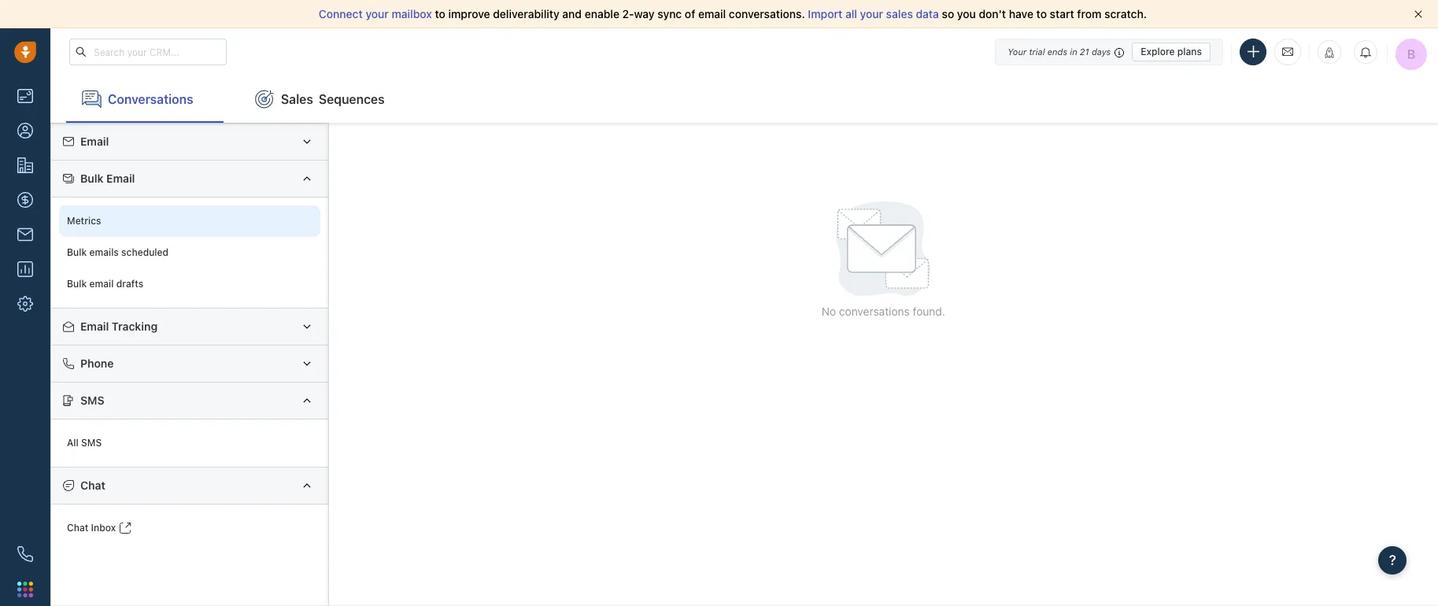 Task type: locate. For each thing, give the bounding box(es) containing it.
bulk for bulk email drafts
[[67, 278, 87, 290]]

1 vertical spatial sms
[[81, 437, 102, 449]]

all sms
[[67, 437, 102, 449]]

phone element
[[9, 539, 41, 570]]

1 vertical spatial bulk
[[67, 247, 87, 259]]

chat inbox
[[67, 522, 116, 534]]

1 vertical spatial email
[[89, 278, 114, 290]]

2 your from the left
[[860, 7, 884, 20]]

chat for chat inbox
[[67, 522, 88, 534]]

sales sequences
[[281, 92, 385, 106]]

sms
[[80, 394, 104, 407], [81, 437, 102, 449]]

bulk for bulk emails scheduled
[[67, 247, 87, 259]]

0 horizontal spatial email
[[89, 278, 114, 290]]

scratch.
[[1105, 7, 1148, 20]]

import
[[808, 7, 843, 20]]

chat inbox link
[[59, 513, 320, 544]]

no conversations found.
[[822, 305, 946, 318]]

and
[[563, 7, 582, 20]]

sales
[[281, 92, 313, 106]]

your trial ends in 21 days
[[1008, 46, 1111, 56]]

from
[[1078, 7, 1102, 20]]

1 vertical spatial chat
[[67, 522, 88, 534]]

all
[[67, 437, 79, 449]]

so
[[942, 7, 955, 20]]

bulk left emails
[[67, 247, 87, 259]]

email up bulk email
[[80, 135, 109, 148]]

to right mailbox
[[435, 7, 446, 20]]

sms down phone
[[80, 394, 104, 407]]

chat up chat inbox
[[80, 479, 105, 492]]

bulk email
[[80, 172, 135, 185]]

email tracking
[[80, 320, 158, 333]]

your right all
[[860, 7, 884, 20]]

conversations link
[[66, 76, 224, 123]]

connect
[[319, 7, 363, 20]]

1 horizontal spatial your
[[860, 7, 884, 20]]

sms inside "link"
[[81, 437, 102, 449]]

email left drafts
[[89, 278, 114, 290]]

plans
[[1178, 45, 1203, 57]]

0 horizontal spatial to
[[435, 7, 446, 20]]

bulk up metrics
[[80, 172, 104, 185]]

chat left inbox in the bottom left of the page
[[67, 522, 88, 534]]

email right of
[[699, 7, 726, 20]]

email for email
[[80, 135, 109, 148]]

0 vertical spatial sms
[[80, 394, 104, 407]]

don't
[[979, 7, 1007, 20]]

to left "start"
[[1037, 7, 1047, 20]]

bulk down bulk emails scheduled
[[67, 278, 87, 290]]

0 horizontal spatial your
[[366, 7, 389, 20]]

explore plans link
[[1133, 42, 1211, 61]]

have
[[1009, 7, 1034, 20]]

tab list
[[50, 76, 1439, 123]]

email up bulk emails scheduled
[[106, 172, 135, 185]]

in
[[1071, 46, 1078, 56]]

1 horizontal spatial email
[[699, 7, 726, 20]]

conversations.
[[729, 7, 805, 20]]

chat
[[80, 479, 105, 492], [67, 522, 88, 534]]

2 vertical spatial email
[[80, 320, 109, 333]]

found.
[[913, 305, 946, 318]]

your left mailbox
[[366, 7, 389, 20]]

2 vertical spatial bulk
[[67, 278, 87, 290]]

to
[[435, 7, 446, 20], [1037, 7, 1047, 20]]

what's new image
[[1325, 47, 1336, 58]]

0 vertical spatial chat
[[80, 479, 105, 492]]

sales
[[887, 7, 913, 20]]

Search your CRM... text field
[[69, 39, 227, 65]]

bulk email drafts link
[[59, 269, 320, 300]]

emails
[[89, 247, 119, 259]]

all sms link
[[59, 428, 320, 459]]

email
[[699, 7, 726, 20], [89, 278, 114, 290]]

bulk
[[80, 172, 104, 185], [67, 247, 87, 259], [67, 278, 87, 290]]

0 vertical spatial bulk
[[80, 172, 104, 185]]

your
[[366, 7, 389, 20], [860, 7, 884, 20]]

1 horizontal spatial to
[[1037, 7, 1047, 20]]

sms right all
[[81, 437, 102, 449]]

bulk emails scheduled
[[67, 247, 169, 259]]

email
[[80, 135, 109, 148], [106, 172, 135, 185], [80, 320, 109, 333]]

trial
[[1030, 46, 1046, 56]]

explore plans
[[1141, 45, 1203, 57]]

0 vertical spatial email
[[80, 135, 109, 148]]

email up phone
[[80, 320, 109, 333]]



Task type: vqa. For each thing, say whether or not it's contained in the screenshot.
Close IMAGE
yes



Task type: describe. For each thing, give the bounding box(es) containing it.
conversations
[[108, 92, 193, 106]]

way
[[634, 7, 655, 20]]

metrics
[[67, 215, 101, 227]]

bulk for bulk email
[[80, 172, 104, 185]]

21
[[1080, 46, 1090, 56]]

enable
[[585, 7, 620, 20]]

import all your sales data link
[[808, 7, 942, 20]]

start
[[1050, 7, 1075, 20]]

1 to from the left
[[435, 7, 446, 20]]

metrics link
[[59, 206, 320, 237]]

connect your mailbox link
[[319, 7, 435, 20]]

connect your mailbox to improve deliverability and enable 2-way sync of email conversations. import all your sales data so you don't have to start from scratch.
[[319, 7, 1148, 20]]

no
[[822, 305, 836, 318]]

phone
[[80, 357, 114, 370]]

conversations
[[839, 305, 910, 318]]

2-
[[623, 7, 634, 20]]

tab list containing conversations
[[50, 76, 1439, 123]]

improve
[[449, 7, 490, 20]]

phone image
[[17, 547, 33, 562]]

bulk emails scheduled link
[[59, 237, 320, 269]]

sales sequences link
[[239, 76, 401, 123]]

sync
[[658, 7, 682, 20]]

you
[[958, 7, 976, 20]]

explore
[[1141, 45, 1175, 57]]

bulk email drafts
[[67, 278, 144, 290]]

1 vertical spatial email
[[106, 172, 135, 185]]

all
[[846, 7, 858, 20]]

scheduled
[[121, 247, 169, 259]]

0 vertical spatial email
[[699, 7, 726, 20]]

inbox
[[91, 522, 116, 534]]

2 to from the left
[[1037, 7, 1047, 20]]

send email image
[[1283, 45, 1294, 59]]

tracking
[[112, 320, 158, 333]]

1 your from the left
[[366, 7, 389, 20]]

freshworks switcher image
[[17, 582, 33, 598]]

mailbox
[[392, 7, 432, 20]]

deliverability
[[493, 7, 560, 20]]

email for email tracking
[[80, 320, 109, 333]]

chat for chat
[[80, 479, 105, 492]]

days
[[1092, 46, 1111, 56]]

your
[[1008, 46, 1027, 56]]

sequences
[[319, 92, 385, 106]]

ends
[[1048, 46, 1068, 56]]

drafts
[[116, 278, 144, 290]]

close image
[[1415, 10, 1423, 18]]

data
[[916, 7, 939, 20]]

of
[[685, 7, 696, 20]]



